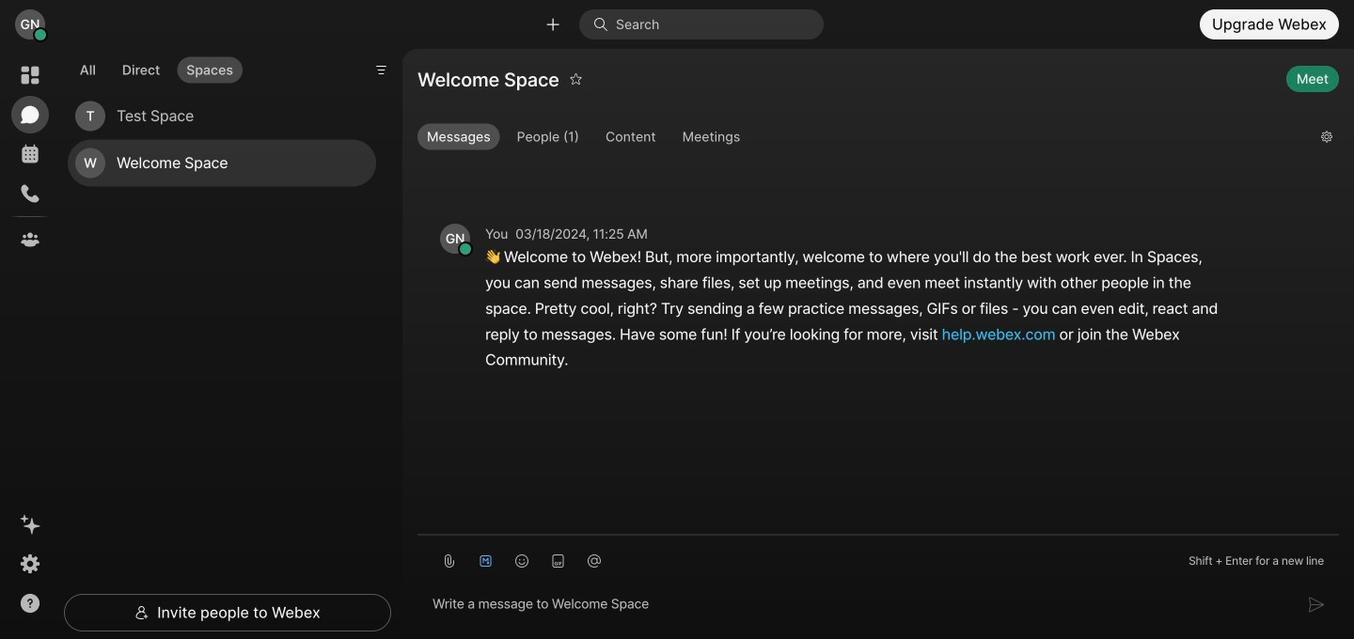 Task type: vqa. For each thing, say whether or not it's contained in the screenshot.
the two hands high fiving IMAGE
no



Task type: describe. For each thing, give the bounding box(es) containing it.
test space list item
[[68, 93, 376, 140]]

webex tab list
[[11, 56, 49, 259]]

message composer toolbar element
[[418, 536, 1339, 579]]



Task type: locate. For each thing, give the bounding box(es) containing it.
group
[[418, 124, 1306, 154]]

navigation
[[0, 49, 60, 640]]

tab list
[[66, 45, 247, 89]]

welcome space list item
[[68, 140, 376, 187]]



